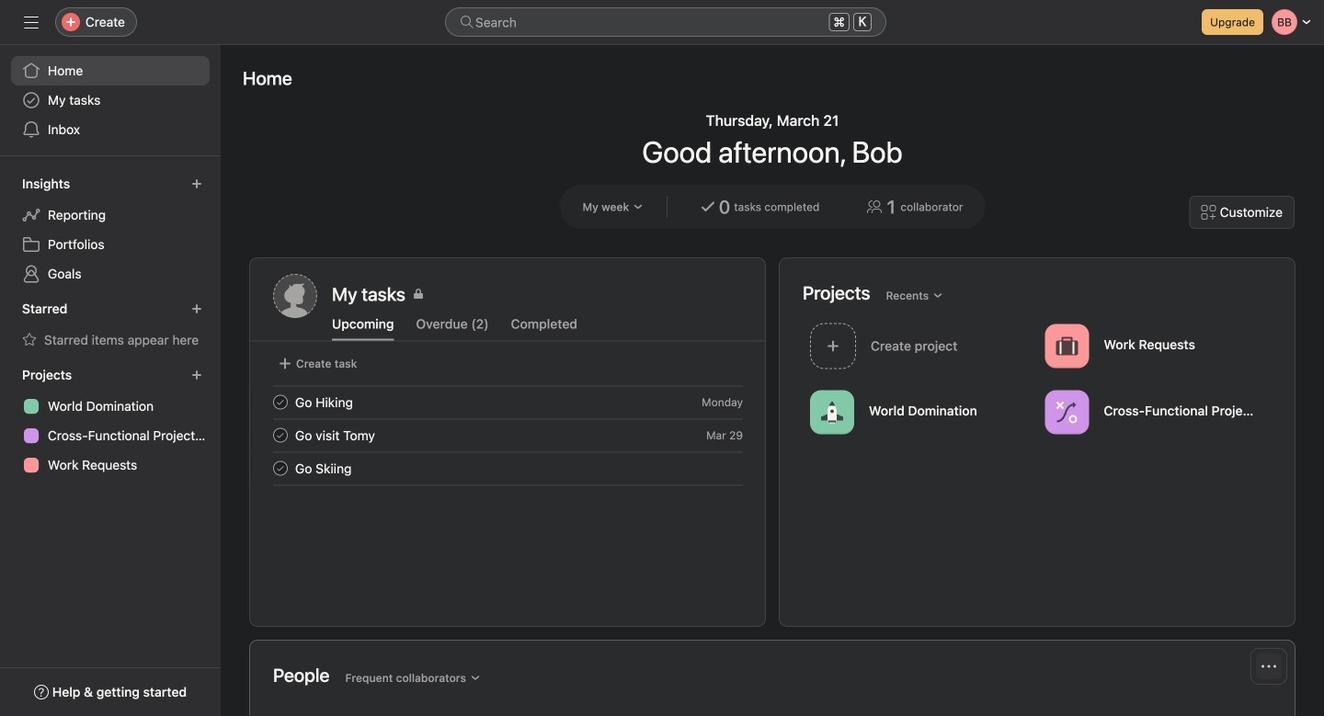 Task type: vqa. For each thing, say whether or not it's contained in the screenshot.
bottom Completed option
no



Task type: describe. For each thing, give the bounding box(es) containing it.
new insights image
[[191, 178, 202, 190]]

rocket image
[[822, 402, 844, 424]]

mark complete image
[[270, 458, 292, 480]]

Mark complete checkbox
[[270, 391, 292, 414]]

projects element
[[0, 359, 221, 484]]

starred element
[[0, 293, 221, 359]]

hide sidebar image
[[24, 15, 39, 29]]

briefcase image
[[1057, 335, 1079, 357]]

add profile photo image
[[273, 274, 317, 318]]

new project or portfolio image
[[191, 370, 202, 381]]

1 mark complete checkbox from the top
[[270, 425, 292, 447]]

add items to starred image
[[191, 304, 202, 315]]



Task type: locate. For each thing, give the bounding box(es) containing it.
insights element
[[0, 167, 221, 293]]

list item
[[803, 318, 1038, 374], [251, 386, 765, 419], [251, 419, 765, 452], [251, 452, 765, 485]]

2 mark complete checkbox from the top
[[270, 458, 292, 480]]

global element
[[0, 45, 221, 155]]

0 vertical spatial mark complete image
[[270, 391, 292, 414]]

1 vertical spatial mark complete checkbox
[[270, 458, 292, 480]]

2 mark complete image from the top
[[270, 425, 292, 447]]

Mark complete checkbox
[[270, 425, 292, 447], [270, 458, 292, 480]]

None field
[[445, 7, 887, 37]]

0 vertical spatial mark complete checkbox
[[270, 425, 292, 447]]

line_and_symbols image
[[1057, 402, 1079, 424]]

mark complete image for second mark complete option from the bottom
[[270, 425, 292, 447]]

mark complete image down mark complete checkbox
[[270, 425, 292, 447]]

mark complete image for mark complete checkbox
[[270, 391, 292, 414]]

mark complete image up mark complete image
[[270, 391, 292, 414]]

1 vertical spatial mark complete image
[[270, 425, 292, 447]]

Search tasks, projects, and more text field
[[445, 7, 887, 37]]

mark complete image
[[270, 391, 292, 414], [270, 425, 292, 447]]

1 mark complete image from the top
[[270, 391, 292, 414]]



